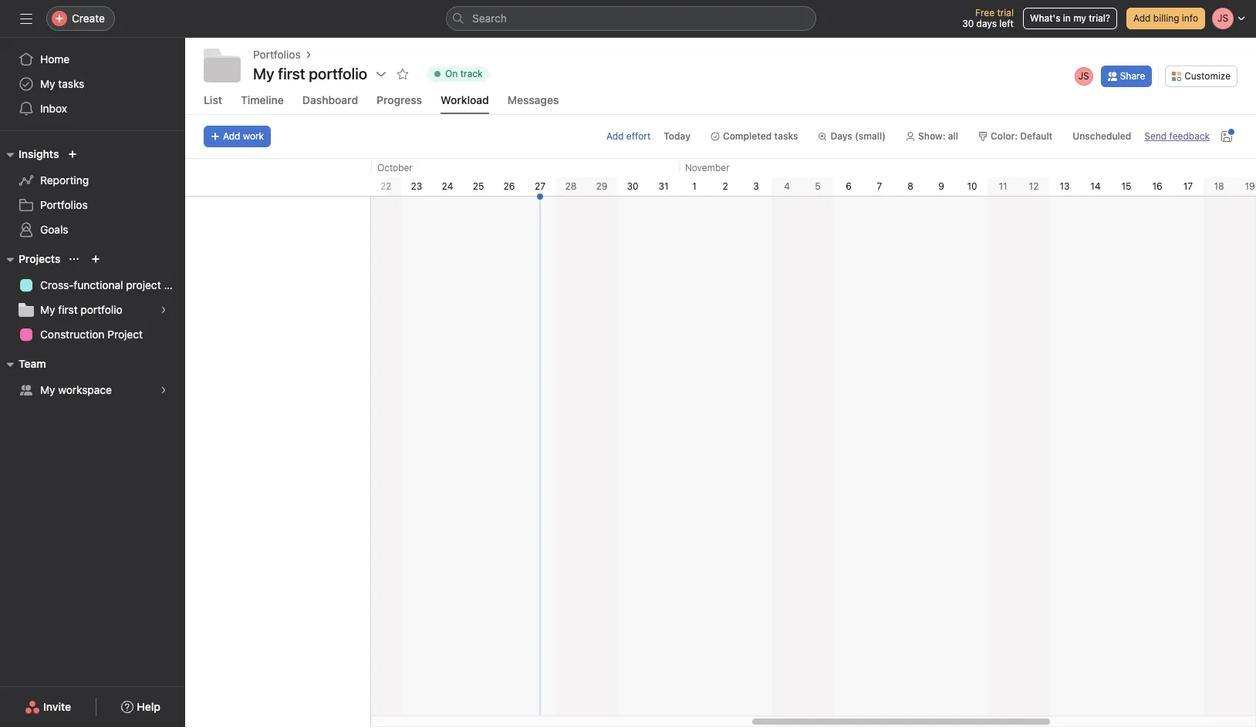 Task type: describe. For each thing, give the bounding box(es) containing it.
my for my first portfolio
[[253, 65, 274, 83]]

progress link
[[377, 93, 422, 114]]

send feedback
[[1145, 130, 1210, 142]]

on track
[[445, 68, 483, 79]]

my tasks
[[40, 77, 84, 90]]

new project or portfolio image
[[91, 255, 101, 264]]

on
[[445, 68, 458, 79]]

19
[[1245, 181, 1255, 192]]

9
[[938, 181, 944, 192]]

goals
[[40, 223, 68, 236]]

inbox link
[[9, 96, 176, 121]]

js
[[1078, 70, 1089, 81]]

1
[[692, 181, 697, 192]]

7
[[877, 181, 882, 192]]

12
[[1029, 181, 1039, 192]]

my for my tasks
[[40, 77, 55, 90]]

what's in my trial? button
[[1023, 8, 1117, 29]]

22
[[380, 181, 391, 192]]

customize button
[[1165, 65, 1238, 87]]

8
[[908, 181, 913, 192]]

all
[[948, 130, 958, 142]]

17
[[1184, 181, 1193, 192]]

show options, current sort, top image
[[70, 255, 79, 264]]

18
[[1214, 181, 1224, 192]]

15
[[1122, 181, 1132, 192]]

team
[[19, 357, 46, 370]]

3
[[753, 181, 759, 192]]

color: default button
[[972, 126, 1060, 147]]

dashboard link
[[302, 93, 358, 114]]

today button
[[657, 126, 698, 147]]

first
[[58, 303, 78, 316]]

search list box
[[446, 6, 816, 31]]

2
[[723, 181, 728, 192]]

my workspace
[[40, 384, 112, 397]]

search
[[472, 12, 507, 25]]

free trial 30 days left
[[962, 7, 1014, 29]]

31
[[659, 181, 669, 192]]

workspace
[[58, 384, 112, 397]]

send
[[1145, 130, 1167, 142]]

days (small)
[[831, 130, 886, 142]]

portfolio
[[81, 303, 122, 316]]

insights button
[[0, 145, 59, 164]]

feedback
[[1170, 130, 1210, 142]]

construction project link
[[9, 323, 176, 347]]

color:
[[991, 130, 1018, 142]]

show options image
[[375, 68, 387, 80]]

november
[[685, 162, 730, 174]]

days
[[831, 130, 853, 142]]

add to starred image
[[397, 68, 409, 80]]

color: default
[[991, 130, 1053, 142]]

messages
[[508, 93, 559, 106]]

in
[[1063, 12, 1071, 24]]

send feedback link
[[1145, 130, 1210, 144]]

6
[[846, 181, 852, 192]]

show: all
[[918, 130, 958, 142]]

my first portfolio
[[253, 65, 367, 83]]

28
[[565, 181, 577, 192]]

list
[[204, 93, 222, 106]]

0 horizontal spatial 30
[[627, 181, 639, 192]]

project
[[126, 279, 161, 292]]

days (small) button
[[811, 126, 893, 147]]

my first portfolio link
[[9, 298, 176, 323]]

days
[[977, 18, 997, 29]]

create
[[72, 12, 105, 25]]

dashboard
[[302, 93, 358, 106]]

14
[[1091, 181, 1101, 192]]

projects button
[[0, 250, 61, 269]]

completed tasks button
[[704, 126, 805, 147]]

first portfolio
[[278, 65, 367, 83]]

workload link
[[441, 93, 489, 114]]

reporting link
[[9, 168, 176, 193]]

cross-functional project plan link
[[9, 273, 185, 298]]

progress
[[377, 93, 422, 106]]

invite button
[[15, 694, 81, 721]]

tasks for my tasks
[[58, 77, 84, 90]]

new image
[[68, 150, 77, 159]]

add billing info
[[1134, 12, 1198, 24]]

messages link
[[508, 93, 559, 114]]

23
[[411, 181, 422, 192]]

on track button
[[420, 63, 496, 85]]

october
[[377, 162, 413, 174]]

free
[[975, 7, 995, 19]]

see details, my workspace image
[[159, 386, 168, 395]]



Task type: locate. For each thing, give the bounding box(es) containing it.
1 vertical spatial portfolios link
[[9, 193, 176, 218]]

search button
[[446, 6, 816, 31]]

my inside global element
[[40, 77, 55, 90]]

portfolios up my first portfolio
[[253, 48, 301, 61]]

0 vertical spatial portfolios
[[253, 48, 301, 61]]

my first portfolio
[[40, 303, 122, 316]]

my inside "teams" element
[[40, 384, 55, 397]]

projects element
[[0, 245, 185, 350]]

1 vertical spatial tasks
[[774, 130, 798, 142]]

1 horizontal spatial portfolios
[[253, 48, 301, 61]]

1 horizontal spatial portfolios link
[[253, 46, 301, 63]]

what's in my trial?
[[1030, 12, 1110, 24]]

create button
[[46, 6, 115, 31]]

29
[[596, 181, 608, 192]]

cross-functional project plan
[[40, 279, 185, 292]]

add billing info button
[[1127, 8, 1205, 29]]

unscheduled
[[1073, 130, 1132, 142]]

customize
[[1185, 70, 1231, 81]]

inbox
[[40, 102, 67, 115]]

1 horizontal spatial tasks
[[774, 130, 798, 142]]

portfolios link down reporting
[[9, 193, 176, 218]]

2 horizontal spatial add
[[1134, 12, 1151, 24]]

portfolios down reporting
[[40, 198, 88, 211]]

add for add billing info
[[1134, 12, 1151, 24]]

insights element
[[0, 140, 185, 245]]

my tasks link
[[9, 72, 176, 96]]

add for add work
[[223, 130, 240, 142]]

tasks inside dropdown button
[[774, 130, 798, 142]]

left
[[1000, 18, 1014, 29]]

my up inbox
[[40, 77, 55, 90]]

default
[[1020, 130, 1053, 142]]

30 left 31
[[627, 181, 639, 192]]

my for my first portfolio
[[40, 303, 55, 316]]

goals link
[[9, 218, 176, 242]]

tasks for completed tasks
[[774, 130, 798, 142]]

list link
[[204, 93, 222, 114]]

my
[[1073, 12, 1086, 24]]

0 horizontal spatial portfolios
[[40, 198, 88, 211]]

0 horizontal spatial tasks
[[58, 77, 84, 90]]

add left effort
[[607, 130, 624, 142]]

team button
[[0, 355, 46, 373]]

(small)
[[855, 130, 886, 142]]

timeline
[[241, 93, 284, 106]]

see details, my first portfolio image
[[159, 306, 168, 315]]

0 vertical spatial tasks
[[58, 77, 84, 90]]

info
[[1182, 12, 1198, 24]]

my left first
[[40, 303, 55, 316]]

my
[[253, 65, 274, 83], [40, 77, 55, 90], [40, 303, 55, 316], [40, 384, 55, 397]]

my for my workspace
[[40, 384, 55, 397]]

show: all button
[[899, 126, 965, 147]]

completed tasks
[[723, 130, 798, 142]]

tasks down home
[[58, 77, 84, 90]]

save layout as default image
[[1221, 130, 1233, 143]]

portfolios link inside the insights element
[[9, 193, 176, 218]]

november 1
[[685, 162, 730, 192]]

plan
[[164, 279, 185, 292]]

27
[[535, 181, 546, 192]]

1 vertical spatial 30
[[627, 181, 639, 192]]

1 horizontal spatial add
[[607, 130, 624, 142]]

global element
[[0, 38, 185, 130]]

timeline link
[[241, 93, 284, 114]]

trial?
[[1089, 12, 1110, 24]]

my workspace link
[[9, 378, 176, 403]]

24
[[442, 181, 453, 192]]

what's
[[1030, 12, 1061, 24]]

30 inside free trial 30 days left
[[962, 18, 974, 29]]

projects
[[19, 252, 61, 265]]

add left billing
[[1134, 12, 1151, 24]]

25
[[473, 181, 484, 192]]

11
[[999, 181, 1007, 192]]

home link
[[9, 47, 176, 72]]

10
[[967, 181, 977, 192]]

billing
[[1153, 12, 1179, 24]]

tasks right completed
[[774, 130, 798, 142]]

share
[[1120, 70, 1145, 81]]

0 vertical spatial 30
[[962, 18, 974, 29]]

30
[[962, 18, 974, 29], [627, 181, 639, 192]]

portfolios inside the insights element
[[40, 198, 88, 211]]

4
[[784, 181, 790, 192]]

insights
[[19, 147, 59, 161]]

project
[[107, 328, 143, 341]]

reporting
[[40, 174, 89, 187]]

construction
[[40, 328, 105, 341]]

add effort
[[607, 130, 651, 142]]

work
[[243, 130, 264, 142]]

add work
[[223, 130, 264, 142]]

workload
[[441, 93, 489, 106]]

teams element
[[0, 350, 185, 406]]

1 vertical spatial portfolios
[[40, 198, 88, 211]]

my inside projects element
[[40, 303, 55, 316]]

add for add effort
[[607, 130, 624, 142]]

my down team
[[40, 384, 55, 397]]

add left work
[[223, 130, 240, 142]]

tasks inside global element
[[58, 77, 84, 90]]

share button
[[1101, 65, 1152, 87]]

today
[[664, 130, 691, 142]]

add work button
[[204, 126, 271, 147]]

invite
[[43, 701, 71, 714]]

construction project
[[40, 328, 143, 341]]

0 horizontal spatial add
[[223, 130, 240, 142]]

show:
[[918, 130, 946, 142]]

hide sidebar image
[[20, 12, 32, 25]]

portfolios link
[[253, 46, 301, 63], [9, 193, 176, 218]]

add effort button
[[607, 130, 651, 142]]

cross-
[[40, 279, 74, 292]]

30 left days
[[962, 18, 974, 29]]

completed
[[723, 130, 772, 142]]

0 horizontal spatial portfolios link
[[9, 193, 176, 218]]

trial
[[997, 7, 1014, 19]]

0 vertical spatial portfolios link
[[253, 46, 301, 63]]

portfolios link up my first portfolio
[[253, 46, 301, 63]]

my up "timeline"
[[253, 65, 274, 83]]

1 horizontal spatial 30
[[962, 18, 974, 29]]



Task type: vqa. For each thing, say whether or not it's contained in the screenshot.
Completed tasks dropdown button
yes



